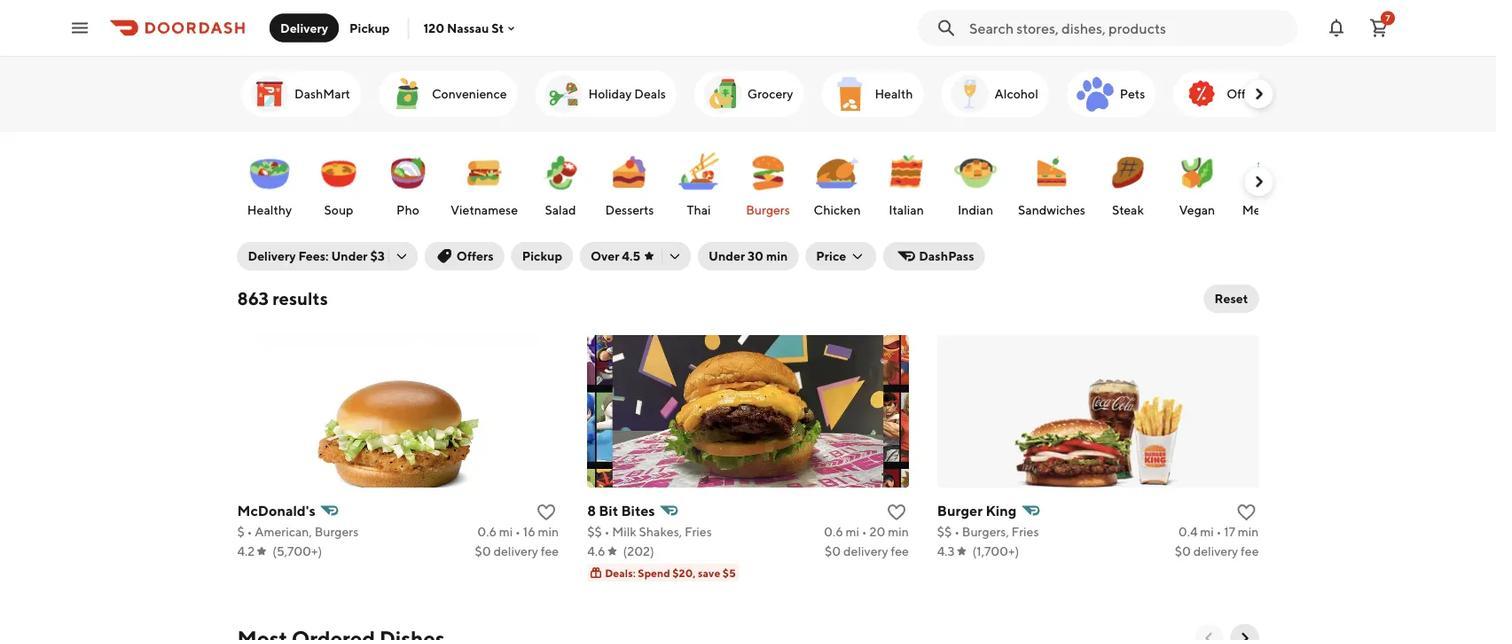 Task type: vqa. For each thing, say whether or not it's contained in the screenshot.
Add item to cart image
no



Task type: locate. For each thing, give the bounding box(es) containing it.
•
[[247, 525, 252, 539], [515, 525, 521, 539], [605, 525, 610, 539], [862, 525, 867, 539], [955, 525, 960, 539], [1217, 525, 1222, 539]]

7
[[1386, 13, 1391, 23]]

fee down 0.6 mi • 20 min
[[891, 544, 909, 559]]

0 horizontal spatial delivery
[[494, 544, 538, 559]]

holiday deals link
[[535, 71, 676, 117]]

0 horizontal spatial $​0 delivery fee
[[475, 544, 559, 559]]

2 horizontal spatial $​0
[[1175, 544, 1191, 559]]

$$ up 4.6 in the bottom left of the page
[[587, 525, 602, 539]]

offers down vietnamese
[[457, 249, 494, 263]]

2 delivery from the left
[[844, 544, 889, 559]]

click to add this store to your saved list image up 0.6 mi • 20 min
[[886, 502, 907, 523]]

0 horizontal spatial click to add this store to your saved list image
[[886, 502, 907, 523]]

mi left 20
[[846, 525, 860, 539]]

0 horizontal spatial 0.6
[[477, 525, 497, 539]]

2 horizontal spatial $​0 delivery fee
[[1175, 544, 1259, 559]]

1 $​0 from the left
[[475, 544, 491, 559]]

grocery
[[747, 86, 793, 101]]

delivery
[[280, 20, 328, 35], [248, 249, 296, 263]]

click to add this store to your saved list image up 0.4 mi • 17 min
[[1236, 502, 1257, 523]]

$​0 down 0.6 mi • 16 min
[[475, 544, 491, 559]]

0 horizontal spatial mi
[[499, 525, 513, 539]]

burgers up (5,700+)
[[315, 525, 359, 539]]

0 horizontal spatial fries
[[685, 525, 712, 539]]

delivery fees: under $3
[[248, 249, 385, 263]]

3 $​0 from the left
[[1175, 544, 1191, 559]]

$$
[[587, 525, 602, 539], [938, 525, 952, 539]]

2 vertical spatial next button of carousel image
[[1236, 630, 1254, 640]]

convenience
[[432, 86, 507, 101]]

italian
[[889, 203, 924, 217]]

1 horizontal spatial delivery
[[844, 544, 889, 559]]

0 horizontal spatial offers
[[457, 249, 494, 263]]

2 0.6 from the left
[[824, 525, 843, 539]]

next button of carousel image right previous button of carousel icon
[[1236, 630, 1254, 640]]

fee for burger
[[1241, 544, 1259, 559]]

price
[[816, 249, 846, 263]]

vietnamese
[[450, 203, 518, 217]]

sandwiches
[[1018, 203, 1085, 217]]

alcohol link
[[941, 71, 1049, 117]]

$​0
[[475, 544, 491, 559], [825, 544, 841, 559], [1175, 544, 1191, 559]]

1 horizontal spatial $​0
[[825, 544, 841, 559]]

3 fee from the left
[[1241, 544, 1259, 559]]

vegan
[[1179, 203, 1215, 217]]

2 $​0 from the left
[[825, 544, 841, 559]]

burgers up 30
[[746, 203, 790, 217]]

fee down 0.6 mi • 16 min
[[541, 544, 559, 559]]

• down burger
[[955, 525, 960, 539]]

min right 20
[[888, 525, 909, 539]]

0 vertical spatial delivery
[[280, 20, 328, 35]]

2 • from the left
[[515, 525, 521, 539]]

dashmart image
[[248, 73, 291, 115]]

0 horizontal spatial burgers
[[315, 525, 359, 539]]

pho
[[396, 203, 419, 217]]

burgers,
[[962, 525, 1009, 539]]

$​0 down 0.4
[[1175, 544, 1191, 559]]

fee
[[541, 544, 559, 559], [891, 544, 909, 559], [1241, 544, 1259, 559]]

$​0 delivery fee down 0.6 mi • 20 min
[[825, 544, 909, 559]]

3 mi from the left
[[1200, 525, 1214, 539]]

0 vertical spatial offers
[[1227, 86, 1262, 101]]

salad
[[545, 203, 576, 217]]

0 vertical spatial pickup
[[350, 20, 390, 35]]

steak
[[1112, 203, 1144, 217]]

pickup button down the salad
[[512, 242, 573, 271]]

pickup left 120
[[350, 20, 390, 35]]

delivery down 0.4 mi • 17 min
[[1194, 544, 1239, 559]]

30
[[748, 249, 764, 263]]

mexican
[[1242, 203, 1290, 217]]

2 under from the left
[[709, 249, 745, 263]]

burger
[[938, 503, 983, 519]]

deals
[[634, 86, 666, 101]]

click to add this store to your saved list image
[[886, 502, 907, 523], [1236, 502, 1257, 523]]

(5,700+)
[[272, 544, 322, 559]]

min right 30
[[766, 249, 788, 263]]

1 vertical spatial delivery
[[248, 249, 296, 263]]

pickup
[[350, 20, 390, 35], [522, 249, 562, 263]]

under left 30
[[709, 249, 745, 263]]

offers
[[1227, 86, 1262, 101], [457, 249, 494, 263]]

pets image
[[1074, 73, 1116, 115]]

1 horizontal spatial offers
[[1227, 86, 1262, 101]]

17
[[1224, 525, 1236, 539]]

1 horizontal spatial 0.6
[[824, 525, 843, 539]]

convenience image
[[385, 73, 428, 115]]

offers link
[[1173, 71, 1273, 117]]

$5
[[723, 567, 736, 579]]

mi for 8
[[846, 525, 860, 539]]

2 $​0 delivery fee from the left
[[825, 544, 909, 559]]

fee down 0.4 mi • 17 min
[[1241, 544, 1259, 559]]

0.4 mi • 17 min
[[1179, 525, 1259, 539]]

1 vertical spatial offers
[[457, 249, 494, 263]]

$​0 down 0.6 mi • 20 min
[[825, 544, 841, 559]]

1 delivery from the left
[[494, 544, 538, 559]]

burgers
[[746, 203, 790, 217], [315, 525, 359, 539]]

fries
[[685, 525, 712, 539], [1012, 525, 1039, 539]]

min right '17'
[[1238, 525, 1259, 539]]

0.6 mi • 20 min
[[824, 525, 909, 539]]

0 horizontal spatial $​0
[[475, 544, 491, 559]]

3 delivery from the left
[[1194, 544, 1239, 559]]

results
[[273, 288, 328, 309]]

0.6 left 20
[[824, 525, 843, 539]]

dashmart link
[[241, 71, 361, 117]]

1 under from the left
[[331, 249, 368, 263]]

delivery inside button
[[280, 20, 328, 35]]

under 30 min
[[709, 249, 788, 263]]

offers right offers image on the right top of the page
[[1227, 86, 1262, 101]]

health link
[[821, 71, 923, 117]]

1 horizontal spatial pickup button
[[512, 242, 573, 271]]

holiday
[[588, 86, 632, 101]]

1 vertical spatial burgers
[[315, 525, 359, 539]]

1 horizontal spatial $$
[[938, 525, 952, 539]]

under
[[331, 249, 368, 263], [709, 249, 745, 263]]

0.4
[[1179, 525, 1198, 539]]

1 horizontal spatial click to add this store to your saved list image
[[1236, 502, 1257, 523]]

grocery link
[[694, 71, 804, 117]]

fries down king
[[1012, 525, 1039, 539]]

next button of carousel image right offers image on the right top of the page
[[1250, 85, 1268, 103]]

(1,700+)
[[973, 544, 1019, 559]]

16
[[523, 525, 536, 539]]

fries right "shakes,"
[[685, 525, 712, 539]]

0.6 left 16
[[477, 525, 497, 539]]

2 horizontal spatial fee
[[1241, 544, 1259, 559]]

delivery
[[494, 544, 538, 559], [844, 544, 889, 559], [1194, 544, 1239, 559]]

alcohol image
[[948, 73, 991, 115]]

0.6
[[477, 525, 497, 539], [824, 525, 843, 539]]

health image
[[828, 73, 871, 115]]

1 $​0 delivery fee from the left
[[475, 544, 559, 559]]

over 4.5 button
[[580, 242, 691, 271]]

deals:
[[605, 567, 636, 579]]

• left 20
[[862, 525, 867, 539]]

holiday deals image
[[542, 73, 585, 115]]

4.2
[[237, 544, 255, 559]]

$$ up 4.3
[[938, 525, 952, 539]]

1 horizontal spatial pickup
[[522, 249, 562, 263]]

1 click to add this store to your saved list image from the left
[[886, 502, 907, 523]]

mi right 0.4
[[1200, 525, 1214, 539]]

delivery down 0.6 mi • 16 min
[[494, 544, 538, 559]]

$​0 delivery fee down 0.6 mi • 16 min
[[475, 544, 559, 559]]

• left '17'
[[1217, 525, 1222, 539]]

delivery left fees:
[[248, 249, 296, 263]]

0 horizontal spatial under
[[331, 249, 368, 263]]

1 horizontal spatial fries
[[1012, 525, 1039, 539]]

mi left 16
[[499, 525, 513, 539]]

next button of carousel image
[[1250, 85, 1268, 103], [1250, 173, 1268, 191], [1236, 630, 1254, 640]]

min for burger king
[[1238, 525, 1259, 539]]

fees:
[[298, 249, 329, 263]]

2 horizontal spatial mi
[[1200, 525, 1214, 539]]

desserts
[[605, 203, 654, 217]]

1 horizontal spatial under
[[709, 249, 745, 263]]

$​0 delivery fee down 0.4 mi • 17 min
[[1175, 544, 1259, 559]]

next button of carousel image up the mexican on the right top
[[1250, 173, 1268, 191]]

burger king
[[938, 503, 1017, 519]]

• left milk
[[605, 525, 610, 539]]

delivery down 0.6 mi • 20 min
[[844, 544, 889, 559]]

2 $$ from the left
[[938, 525, 952, 539]]

2 horizontal spatial delivery
[[1194, 544, 1239, 559]]

pickup button left 120
[[339, 14, 400, 42]]

5 • from the left
[[955, 525, 960, 539]]

delivery up dashmart link
[[280, 20, 328, 35]]

1 horizontal spatial $​0 delivery fee
[[825, 544, 909, 559]]

click to add this store to your saved list image for 8 bit bites
[[886, 502, 907, 523]]

0 horizontal spatial pickup button
[[339, 14, 400, 42]]

grocery image
[[701, 73, 744, 115]]

• right $
[[247, 525, 252, 539]]

2 mi from the left
[[846, 525, 860, 539]]

min right 16
[[538, 525, 559, 539]]

1 horizontal spatial mi
[[846, 525, 860, 539]]

pickup button
[[339, 14, 400, 42], [512, 242, 573, 271]]

0 horizontal spatial pickup
[[350, 20, 390, 35]]

0 vertical spatial next button of carousel image
[[1250, 85, 1268, 103]]

4.6
[[587, 544, 605, 559]]

over 4.5
[[591, 249, 641, 263]]

click to add this store to your saved list image for burger king
[[1236, 502, 1257, 523]]

• left 16
[[515, 525, 521, 539]]

2 click to add this store to your saved list image from the left
[[1236, 502, 1257, 523]]

$$ for burger
[[938, 525, 952, 539]]

0 horizontal spatial $$
[[587, 525, 602, 539]]

6 • from the left
[[1217, 525, 1222, 539]]

1 horizontal spatial fee
[[891, 544, 909, 559]]

2 fee from the left
[[891, 544, 909, 559]]

1 $$ from the left
[[587, 525, 602, 539]]

0 vertical spatial burgers
[[746, 203, 790, 217]]

3 $​0 delivery fee from the left
[[1175, 544, 1259, 559]]

offers inside button
[[457, 249, 494, 263]]

convenience link
[[378, 71, 517, 117]]

4.3
[[938, 544, 955, 559]]

1 fee from the left
[[541, 544, 559, 559]]

1 0.6 from the left
[[477, 525, 497, 539]]

over
[[591, 249, 620, 263]]

0 horizontal spatial fee
[[541, 544, 559, 559]]

120
[[424, 21, 445, 35]]

$​0 delivery fee
[[475, 544, 559, 559], [825, 544, 909, 559], [1175, 544, 1259, 559]]

pickup down the salad
[[522, 249, 562, 263]]

under left $3
[[331, 249, 368, 263]]



Task type: describe. For each thing, give the bounding box(es) containing it.
8 bit bites
[[587, 503, 655, 519]]

king
[[986, 503, 1017, 519]]

dashpass button
[[884, 242, 985, 271]]

$$ • burgers, fries
[[938, 525, 1039, 539]]

delivery for burger
[[1194, 544, 1239, 559]]

shakes,
[[639, 525, 682, 539]]

(202)
[[623, 544, 654, 559]]

mi for burger
[[1200, 525, 1214, 539]]

pets link
[[1067, 71, 1156, 117]]

health
[[875, 86, 913, 101]]

under 30 min button
[[698, 242, 799, 271]]

thai
[[687, 203, 711, 217]]

reset button
[[1204, 285, 1259, 313]]

offers image
[[1180, 73, 1223, 115]]

1 • from the left
[[247, 525, 252, 539]]

spend
[[638, 567, 670, 579]]

notification bell image
[[1326, 17, 1348, 39]]

$​0 for burger
[[1175, 544, 1191, 559]]

min inside button
[[766, 249, 788, 263]]

1 vertical spatial next button of carousel image
[[1250, 173, 1268, 191]]

under inside button
[[709, 249, 745, 263]]

$$ for 8
[[587, 525, 602, 539]]

1 fries from the left
[[685, 525, 712, 539]]

mcdonald's
[[237, 503, 316, 519]]

click to add this store to your saved list image
[[536, 502, 557, 523]]

120 nassau st
[[424, 21, 504, 35]]

120 nassau st button
[[424, 21, 518, 35]]

bites
[[621, 503, 655, 519]]

$​0 for 8
[[825, 544, 841, 559]]

863
[[237, 288, 269, 309]]

soup
[[324, 203, 353, 217]]

save
[[698, 567, 721, 579]]

0.6 for mcdonald's
[[477, 525, 497, 539]]

$​0 delivery fee for burger
[[1175, 544, 1259, 559]]

$$ • milk shakes, fries
[[587, 525, 712, 539]]

delivery for 8
[[844, 544, 889, 559]]

pets
[[1120, 86, 1145, 101]]

4 • from the left
[[862, 525, 867, 539]]

alcohol
[[994, 86, 1038, 101]]

$
[[237, 525, 245, 539]]

min for 8 bit bites
[[888, 525, 909, 539]]

2 fries from the left
[[1012, 525, 1039, 539]]

dashpass
[[919, 249, 975, 263]]

nassau
[[447, 21, 489, 35]]

offers inside 'link'
[[1227, 86, 1262, 101]]

4 items, open order cart image
[[1369, 17, 1390, 39]]

milk
[[612, 525, 637, 539]]

chicken
[[813, 203, 861, 217]]

holiday deals
[[588, 86, 666, 101]]

$3
[[370, 249, 385, 263]]

healthy
[[247, 203, 292, 217]]

previous button of carousel image
[[1201, 630, 1218, 640]]

1 vertical spatial pickup button
[[512, 242, 573, 271]]

open menu image
[[69, 17, 90, 39]]

offers button
[[425, 242, 504, 271]]

fee for 8
[[891, 544, 909, 559]]

4.5
[[622, 249, 641, 263]]

delivery for delivery fees: under $3
[[248, 249, 296, 263]]

dashmart
[[294, 86, 350, 101]]

863 results
[[237, 288, 328, 309]]

deals: spend $20, save $5
[[605, 567, 736, 579]]

$ • american, burgers
[[237, 525, 359, 539]]

1 mi from the left
[[499, 525, 513, 539]]

delivery button
[[270, 14, 339, 42]]

Store search: begin typing to search for stores available on DoorDash text field
[[970, 18, 1287, 38]]

8
[[587, 503, 596, 519]]

$​0 delivery fee for 8
[[825, 544, 909, 559]]

7 button
[[1362, 10, 1397, 46]]

0.6 for 8 bit bites
[[824, 525, 843, 539]]

0 vertical spatial pickup button
[[339, 14, 400, 42]]

$20,
[[673, 567, 696, 579]]

american,
[[255, 525, 312, 539]]

3 • from the left
[[605, 525, 610, 539]]

reset
[[1215, 291, 1249, 306]]

min for mcdonald's
[[538, 525, 559, 539]]

bit
[[599, 503, 618, 519]]

1 vertical spatial pickup
[[522, 249, 562, 263]]

1 horizontal spatial burgers
[[746, 203, 790, 217]]

indian
[[958, 203, 993, 217]]

st
[[492, 21, 504, 35]]

0.6 mi • 16 min
[[477, 525, 559, 539]]

price button
[[806, 242, 877, 271]]

20
[[870, 525, 886, 539]]

delivery for delivery
[[280, 20, 328, 35]]



